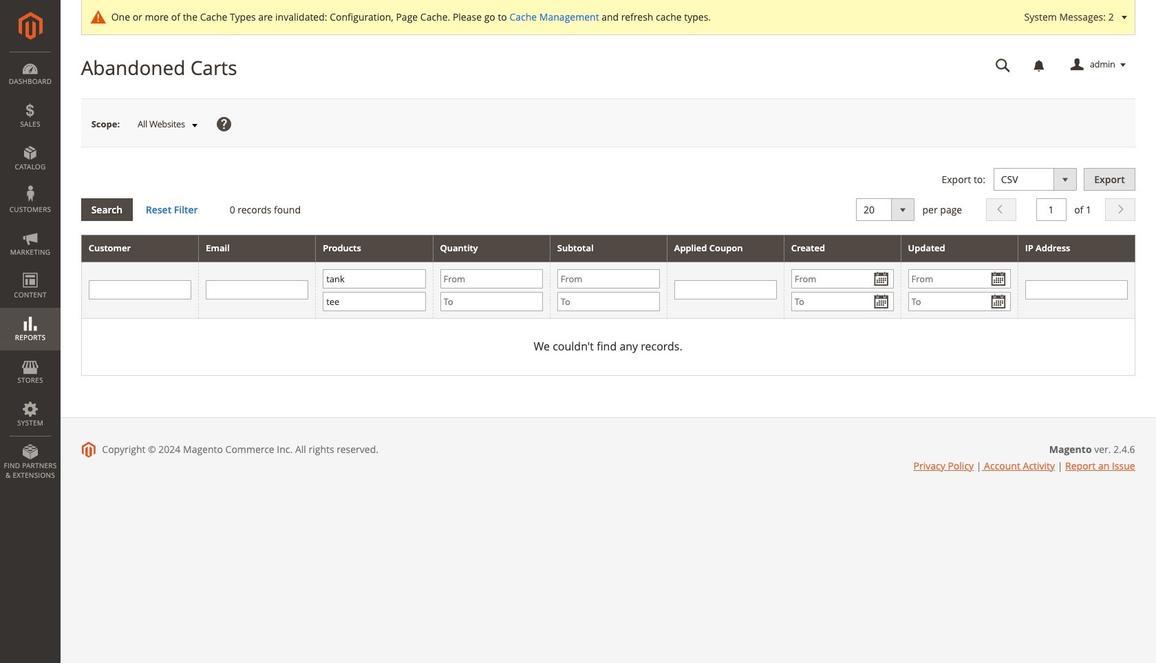 Task type: locate. For each thing, give the bounding box(es) containing it.
To text field
[[323, 292, 426, 311], [792, 292, 894, 311], [909, 292, 1011, 311]]

from text field for first to text box from left
[[323, 269, 426, 288]]

0 horizontal spatial from text field
[[323, 269, 426, 288]]

2 from text field from the left
[[440, 269, 543, 288]]

1 horizontal spatial from text field
[[909, 269, 1011, 288]]

2 horizontal spatial from text field
[[792, 269, 894, 288]]

menu bar
[[0, 52, 61, 487]]

3 from text field from the left
[[792, 269, 894, 288]]

1 from text field from the left
[[558, 269, 660, 288]]

None text field
[[1037, 198, 1067, 221], [89, 281, 192, 300], [206, 281, 309, 300], [675, 281, 777, 300], [1037, 198, 1067, 221], [89, 281, 192, 300], [206, 281, 309, 300], [675, 281, 777, 300]]

2 horizontal spatial to text field
[[909, 292, 1011, 311]]

None text field
[[987, 53, 1021, 77], [1026, 281, 1128, 300], [987, 53, 1021, 77], [1026, 281, 1128, 300]]

0 horizontal spatial to text field
[[323, 292, 426, 311]]

0 horizontal spatial to text field
[[440, 292, 543, 311]]

From text field
[[323, 269, 426, 288], [440, 269, 543, 288], [792, 269, 894, 288]]

2 to text field from the left
[[558, 292, 660, 311]]

0 horizontal spatial from text field
[[558, 269, 660, 288]]

1 horizontal spatial to text field
[[792, 292, 894, 311]]

To text field
[[440, 292, 543, 311], [558, 292, 660, 311]]

From text field
[[558, 269, 660, 288], [909, 269, 1011, 288]]

2 to text field from the left
[[792, 292, 894, 311]]

1 horizontal spatial from text field
[[440, 269, 543, 288]]

1 from text field from the left
[[323, 269, 426, 288]]

1 horizontal spatial to text field
[[558, 292, 660, 311]]



Task type: describe. For each thing, give the bounding box(es) containing it.
3 to text field from the left
[[909, 292, 1011, 311]]

from text field for second to text box from right
[[792, 269, 894, 288]]

2 from text field from the left
[[909, 269, 1011, 288]]

from text field for 1st to text field from the left
[[440, 269, 543, 288]]

1 to text field from the left
[[440, 292, 543, 311]]

magento admin panel image
[[18, 12, 42, 40]]

1 to text field from the left
[[323, 292, 426, 311]]



